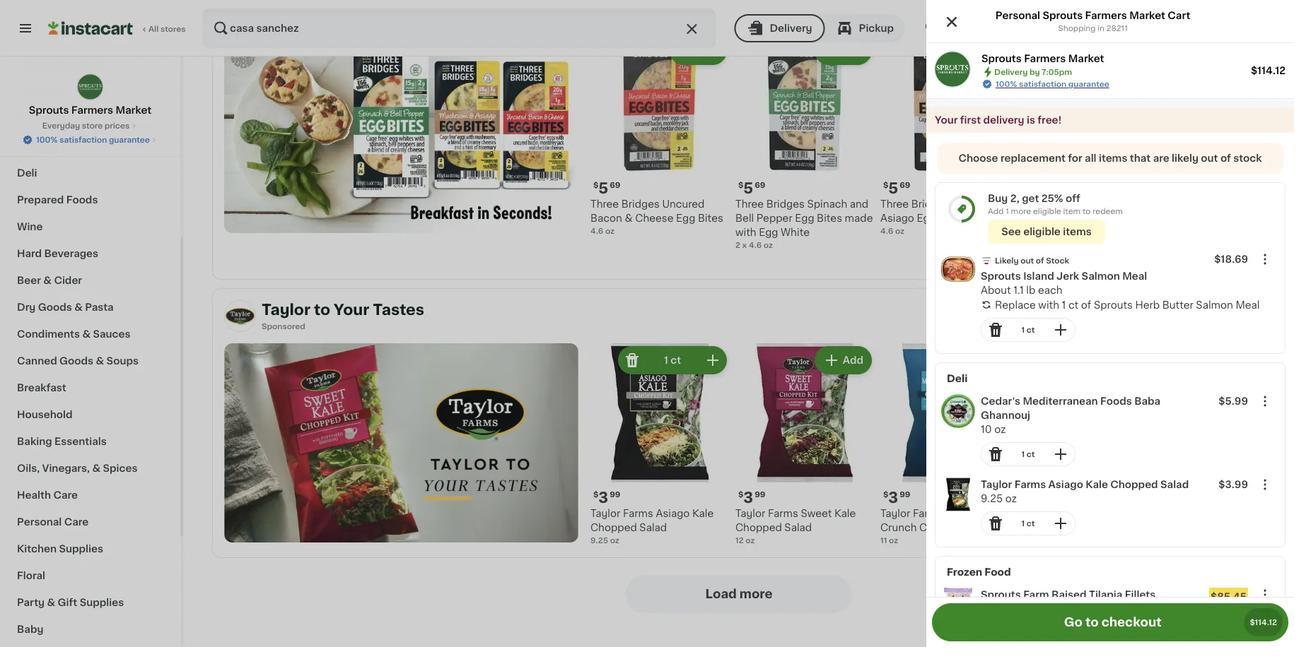 Task type: locate. For each thing, give the bounding box(es) containing it.
2 horizontal spatial market
[[1130, 11, 1166, 21]]

4 three from the left
[[1026, 200, 1054, 209]]

foods
[[66, 196, 98, 205], [1101, 397, 1132, 407]]

1 horizontal spatial salmon
[[1196, 300, 1233, 310]]

1 vertical spatial taylor farms asiago kale chopped salad 9.25 oz
[[591, 509, 714, 545]]

ct inside three bridges ham & gruyere egg bites made with egg white 2 ct
[[1032, 242, 1041, 249]]

farms inside taylor farms mediterranean crunch chopped salad kit 11 oz
[[913, 509, 943, 519]]

0 horizontal spatial crunch
[[881, 524, 917, 533]]

2 three from the left
[[736, 200, 764, 209]]

floral
[[17, 572, 45, 582]]

salmon right butter at the right of the page
[[1196, 300, 1233, 310]]

0 horizontal spatial satisfaction
[[60, 136, 107, 144]]

stock
[[1234, 153, 1262, 163], [1073, 256, 1095, 264]]

replace
[[995, 300, 1036, 310]]

to inside taylor to your tastes spo nsored
[[314, 302, 330, 317]]

bridges inside three bridges mushroom & asiago egg bites 4.6 oz
[[911, 200, 950, 209]]

& right bacon
[[625, 214, 633, 224]]

2 3 from the left
[[744, 491, 753, 505]]

your
[[935, 115, 958, 125], [334, 302, 369, 317]]

$85.45
[[1211, 593, 1247, 603]]

breakfast link
[[8, 375, 172, 402]]

each
[[1038, 286, 1063, 296]]

personal for personal care
[[17, 518, 62, 528]]

bridges inside three bridges spinach and bell pepper egg bites made with egg white 2 x 4.6 oz
[[766, 200, 805, 209]]

1 ct down replace
[[1022, 326, 1035, 334]]

three right "and" in the right top of the page
[[881, 200, 909, 209]]

ct for increment quantity of sprouts island jerk salmon meal image on the right of the page
[[1027, 326, 1035, 334]]

0 horizontal spatial deli
[[17, 169, 37, 179]]

0 horizontal spatial made
[[845, 214, 873, 224]]

4 69 from the left
[[1045, 182, 1056, 189]]

1 view all from the top
[[1186, 1, 1234, 13]]

chopped
[[1111, 480, 1158, 490], [591, 524, 637, 533], [736, 524, 782, 533], [919, 524, 966, 533], [1064, 524, 1111, 533], [1205, 524, 1251, 533]]

3 inside '$ 3 taylor farms avocado ranch chopped salad kit'
[[1179, 491, 1188, 505]]

5 3 from the left
[[1179, 491, 1188, 505]]

see eligible items
[[1002, 227, 1092, 237]]

delivery
[[1096, 23, 1142, 33], [770, 23, 812, 33], [994, 68, 1028, 76]]

market inside personal sprouts farmers market cart shopping in 28211
[[1130, 11, 1166, 21]]

canned goods & soups
[[17, 357, 139, 367]]

by right "28211"
[[1144, 23, 1158, 33]]

out inside coupon-wrapper element
[[1021, 257, 1034, 265]]

3
[[599, 491, 608, 505], [744, 491, 753, 505], [889, 491, 898, 505], [1034, 491, 1043, 505], [1179, 491, 1188, 505]]

in inside personal sprouts farmers market cart shopping in 28211
[[1098, 24, 1105, 32]]

1 for increment quantity of cedar's mediterranean foods baba ghannouj image
[[1022, 451, 1025, 459]]

0 vertical spatial foods
[[66, 196, 98, 205]]

5 up bell
[[744, 181, 753, 196]]

0 vertical spatial out
[[1201, 153, 1218, 163]]

0 vertical spatial by
[[1144, 23, 1158, 33]]

stock up sprouts island jerk salmon meal button
[[1073, 256, 1095, 264]]

$ 5 69 right 2,
[[1028, 181, 1056, 196]]

69
[[610, 182, 621, 189], [755, 182, 766, 189], [900, 182, 911, 189], [1045, 182, 1056, 189]]

0 horizontal spatial foods
[[66, 196, 98, 205]]

chopped inside taylor farms sunflower crunch chopped salad kit 12.85 oz bag
[[1064, 524, 1111, 533]]

1 made from the left
[[845, 214, 873, 224]]

69 up 25%
[[1045, 182, 1056, 189]]

0 horizontal spatial by
[[1030, 68, 1040, 76]]

three for three bridges uncured bacon & cheese egg bites
[[591, 200, 619, 209]]

1 vertical spatial your
[[334, 302, 369, 317]]

gift
[[58, 599, 77, 609]]

7:05pm up 100% satisfaction guarantee link
[[1042, 68, 1072, 76]]

3 for taylor farms sunflower crunch chopped salad kit
[[1034, 491, 1043, 505]]

1 ct inside coupon-wrapper element
[[1022, 326, 1035, 334]]

crunch up the 11
[[881, 524, 917, 533]]

1 horizontal spatial kale
[[835, 509, 856, 519]]

0 vertical spatial 100% satisfaction guarantee
[[996, 80, 1110, 88]]

frozen inside frozen link
[[17, 115, 51, 125]]

0 vertical spatial farmers
[[1085, 11, 1127, 21]]

0 horizontal spatial 9.25
[[591, 537, 608, 545]]

4 $ 5 69 from the left
[[1028, 181, 1056, 196]]

salmon right jerk
[[1082, 272, 1120, 281]]

crunch inside taylor farms sunflower crunch chopped salad kit 12.85 oz bag
[[1026, 524, 1062, 533]]

market up prices
[[116, 105, 152, 115]]

11
[[881, 537, 887, 545]]

2 $ 5 69 from the left
[[738, 181, 766, 196]]

farmers up "store"
[[71, 105, 113, 115]]

to
[[1083, 208, 1091, 215], [314, 302, 330, 317], [1086, 617, 1099, 629]]

more inside button
[[740, 589, 773, 601]]

0 vertical spatial personal
[[996, 11, 1040, 21]]

2 horizontal spatial delivery
[[1096, 23, 1142, 33]]

4 bites from the left
[[1090, 214, 1116, 224]]

frozen up the bakery
[[17, 115, 51, 125]]

1 horizontal spatial farmers
[[1024, 54, 1066, 64]]

white
[[781, 228, 810, 238], [1071, 228, 1100, 238]]

0 vertical spatial meal
[[1123, 272, 1147, 281]]

ct left increment quantity of taylor farms asiago kale chopped salad icon
[[671, 356, 681, 366]]

0 horizontal spatial taylor farms asiago kale chopped salad 9.25 oz
[[591, 509, 714, 545]]

three inside three bridges uncured bacon & cheese egg bites 4.6 oz
[[591, 200, 619, 209]]

1 vertical spatial satisfaction
[[60, 136, 107, 144]]

household link
[[8, 402, 172, 429]]

ct down sprouts island jerk salmon meal about 1.1 lb each
[[1069, 300, 1079, 310]]

1 69 from the left
[[610, 182, 621, 189]]

kit inside taylor farms mediterranean crunch chopped salad kit 11 oz
[[999, 524, 1012, 533]]

get
[[1022, 194, 1039, 204]]

bites down mushroom
[[939, 214, 964, 224]]

& left 'get'
[[1008, 200, 1016, 209]]

with down gruyere
[[1026, 228, 1047, 238]]

1 view from the top
[[1186, 1, 1216, 13]]

& left candy
[[56, 88, 65, 98]]

3 for taylor farms mediterranean crunch chopped salad kit
[[889, 491, 898, 505]]

supplies up floral link
[[59, 545, 103, 555]]

1 horizontal spatial out
[[1201, 153, 1218, 163]]

all stores link
[[48, 8, 187, 48]]

add for taylor farms sunflower crunch chopped salad kit
[[1133, 356, 1154, 366]]

kit
[[999, 524, 1012, 533], [1143, 524, 1157, 533], [1284, 524, 1294, 533]]

3 three from the left
[[881, 200, 909, 209]]

more down 2,
[[1011, 208, 1031, 215]]

3 $ 5 69 from the left
[[883, 181, 911, 196]]

wine link
[[8, 214, 172, 241]]

4 99 from the left
[[1045, 491, 1056, 499]]

0 vertical spatial goods
[[38, 303, 72, 313]]

3 5 from the left
[[889, 181, 898, 196]]

1 vertical spatial 100%
[[36, 136, 58, 144]]

1 ct right remove taylor farms asiago kale chopped salad icon
[[664, 356, 681, 366]]

0 vertical spatial view
[[1186, 1, 1216, 13]]

to inside buy 2, get 25% off add 1 more eligible item to redeem
[[1083, 208, 1091, 215]]

2 made from the left
[[1118, 214, 1147, 224]]

mediterranean up frozen food
[[946, 509, 1019, 519]]

2 inside three bridges spinach and bell pepper egg bites made with egg white 2 x 4.6 oz
[[736, 242, 740, 249]]

likely out of stock
[[995, 257, 1069, 265]]

1 for increment quantity of taylor farms asiago kale chopped salad image
[[1022, 520, 1025, 528]]

& left gift
[[47, 599, 55, 609]]

delivery
[[983, 115, 1025, 125]]

0 vertical spatial your
[[935, 115, 958, 125]]

28211
[[1107, 24, 1128, 32]]

530 billingsley road button
[[922, 8, 1057, 48]]

three bridges spinach and bell pepper egg bites made with egg white 2 x 4.6 oz
[[736, 200, 873, 249]]

product group
[[591, 34, 730, 237], [736, 34, 875, 251], [881, 34, 1020, 237], [1026, 34, 1165, 268], [591, 344, 730, 547], [736, 344, 875, 547], [881, 344, 1020, 547], [1026, 344, 1165, 547]]

out right 'likely'
[[1201, 153, 1218, 163]]

1 vertical spatial to
[[314, 302, 330, 317]]

personal for personal sprouts farmers market cart shopping in 28211
[[996, 11, 1040, 21]]

0 horizontal spatial guarantee
[[109, 136, 150, 144]]

all left the stores
[[149, 25, 159, 33]]

care for health care
[[53, 491, 78, 501]]

delivery by 7:05pm
[[1096, 23, 1202, 33], [994, 68, 1072, 76]]

ct up 12.85
[[1027, 520, 1035, 528]]

1 5 from the left
[[599, 181, 608, 196]]

0 vertical spatial market
[[1130, 11, 1166, 21]]

foods inside prepared foods link
[[66, 196, 98, 205]]

1 three from the left
[[591, 200, 619, 209]]

1 horizontal spatial meal
[[1236, 300, 1260, 310]]

0 vertical spatial supplies
[[59, 545, 103, 555]]

$ 3 99 for taylor farms asiago kale chopped salad
[[593, 491, 621, 505]]

lb
[[1027, 286, 1036, 296]]

snacks
[[17, 88, 54, 98]]

three inside three bridges spinach and bell pepper egg bites made with egg white 2 x 4.6 oz
[[736, 200, 764, 209]]

2,
[[1011, 194, 1020, 204]]

instacart logo image
[[48, 20, 133, 37]]

$ for three bridges ham & gruyere egg bites made with egg white
[[1028, 182, 1034, 189]]

sprouts up the shopping
[[1043, 11, 1083, 21]]

0 horizontal spatial meal
[[1123, 272, 1147, 281]]

taylor farms asiago kale chopped salad button
[[981, 478, 1202, 492]]

farmers inside personal sprouts farmers market cart shopping in 28211
[[1085, 11, 1127, 21]]

mediterranean inside taylor farms mediterranean crunch chopped salad kit 11 oz
[[946, 509, 1019, 519]]

egg
[[676, 214, 695, 224], [795, 214, 814, 224], [917, 214, 936, 224], [1069, 214, 1088, 224], [759, 228, 778, 238], [1049, 228, 1068, 238]]

2 2 from the left
[[1026, 242, 1030, 249]]

load more button
[[626, 576, 852, 614]]

2 horizontal spatial asiago
[[1049, 480, 1084, 490]]

eligible down gruyere
[[1024, 227, 1061, 237]]

care down vinegars,
[[53, 491, 78, 501]]

sprouts up everyday
[[29, 105, 69, 115]]

guarantee down the shopping
[[1069, 80, 1110, 88]]

1 down buy
[[1006, 208, 1009, 215]]

1 vertical spatial asiago
[[1049, 480, 1084, 490]]

items inside button
[[1063, 227, 1092, 237]]

1 for increment quantity of sprouts island jerk salmon meal image on the right of the page
[[1022, 326, 1025, 334]]

0 horizontal spatial items
[[1063, 227, 1092, 237]]

chopped for taylor farms asiago kale chopped salad
[[591, 524, 637, 533]]

increment quantity of cedar's mediterranean foods baba ghannouj image
[[1052, 446, 1069, 463]]

nsored right taylor farms 'icon'
[[277, 322, 305, 330]]

health care
[[17, 491, 78, 501]]

0 horizontal spatial 7:05pm
[[1042, 68, 1072, 76]]

farm
[[1024, 591, 1049, 600]]

salad for taylor farms sweet kale chopped salad
[[785, 524, 812, 533]]

in left "28211"
[[1098, 24, 1105, 32]]

1 vertical spatial guarantee
[[109, 136, 150, 144]]

guarantee down prices
[[109, 136, 150, 144]]

sprouts farmers market up 100% satisfaction guarantee link
[[982, 54, 1104, 64]]

2 bites from the left
[[817, 214, 842, 224]]

eligible inside button
[[1024, 227, 1061, 237]]

1 horizontal spatial satisfaction
[[1019, 80, 1067, 88]]

3 99 from the left
[[900, 491, 911, 499]]

farms for taylor farms mediterranean crunch chopped salad kit
[[913, 509, 943, 519]]

1 inside item carousel region
[[664, 356, 668, 366]]

2 nsored from the top
[[277, 322, 305, 330]]

gruyere
[[1026, 214, 1066, 224]]

oz inside cedar's mediterranean foods baba ghannouj 10 oz
[[995, 425, 1006, 435]]

1 ct for remove taylor farms asiago kale chopped salad icon
[[664, 356, 681, 366]]

in right many
[[1064, 256, 1071, 264]]

0 horizontal spatial frozen
[[17, 115, 51, 125]]

sprouts farm raised tilapia fillets image
[[941, 588, 975, 622]]

coupon-wrapper element
[[936, 183, 1285, 348]]

goods down beer & cider
[[38, 303, 72, 313]]

bites down uncured at the top of page
[[698, 214, 723, 224]]

100% up delivery
[[996, 80, 1017, 88]]

supplies
[[59, 545, 103, 555], [80, 599, 124, 609]]

1 vertical spatial care
[[64, 518, 89, 528]]

add for three bridges spinach and bell pepper egg bites made with egg white
[[843, 46, 864, 56]]

ghannouj
[[981, 411, 1031, 421]]

& left spices
[[92, 464, 101, 474]]

product group containing $18.69
[[936, 247, 1285, 348]]

2 view from the top
[[1186, 311, 1216, 323]]

1 white from the left
[[781, 228, 810, 238]]

spo right taylor farms 'icon'
[[262, 322, 277, 330]]

1 vertical spatial items
[[1063, 227, 1092, 237]]

1 kit from the left
[[999, 524, 1012, 533]]

personal inside personal sprouts farmers market cart shopping in 28211
[[996, 11, 1040, 21]]

sprouts
[[1043, 11, 1083, 21], [982, 54, 1022, 64], [29, 105, 69, 115], [981, 272, 1021, 281], [1094, 300, 1133, 310], [981, 591, 1021, 600]]

made down ham
[[1118, 214, 1147, 224]]

1 right remove cedar's mediterranean foods baba ghannouj image
[[1022, 451, 1025, 459]]

1 horizontal spatial guarantee
[[1069, 80, 1110, 88]]

bridges inside three bridges uncured bacon & cheese egg bites 4.6 oz
[[621, 200, 660, 209]]

None field
[[1254, 248, 1277, 271], [1254, 390, 1277, 413], [1254, 474, 1277, 497], [1254, 584, 1277, 607], [1254, 248, 1277, 271], [1254, 390, 1277, 413], [1254, 474, 1277, 497], [1254, 584, 1277, 607]]

meat & seafood
[[17, 61, 99, 71]]

100% satisfaction guarantee up free!
[[996, 80, 1110, 88]]

kale
[[1086, 480, 1108, 490], [692, 509, 714, 519], [835, 509, 856, 519]]

personal up 530 billingsley road
[[996, 11, 1040, 21]]

view down butter at the right of the page
[[1186, 311, 1216, 323]]

party & gift supplies link
[[8, 590, 172, 617]]

ct left increment quantity of cedar's mediterranean foods baba ghannouj image
[[1027, 451, 1035, 459]]

0 vertical spatial 100%
[[996, 80, 1017, 88]]

out up island
[[1021, 257, 1034, 265]]

0 horizontal spatial kit
[[999, 524, 1012, 533]]

out
[[1201, 153, 1218, 163], [1021, 257, 1034, 265]]

add for three bridges mushroom & asiago egg bites
[[988, 46, 1009, 56]]

2 spo from the top
[[262, 322, 277, 330]]

crunch for taylor farms sunflower crunch chopped salad kit
[[1026, 524, 1062, 533]]

0 horizontal spatial farmers
[[71, 105, 113, 115]]

& right meat
[[46, 61, 54, 71]]

0 horizontal spatial delivery
[[770, 23, 812, 33]]

100% satisfaction guarantee inside button
[[36, 136, 150, 144]]

1 horizontal spatial delivery
[[994, 68, 1028, 76]]

increment quantity of taylor farms asiago kale chopped salad image
[[1052, 516, 1069, 533]]

with up x
[[736, 228, 757, 238]]

satisfaction up free!
[[1019, 80, 1067, 88]]

more right 'load'
[[740, 589, 773, 601]]

0 vertical spatial items
[[1099, 153, 1128, 163]]

& left sauces on the bottom left of page
[[82, 330, 91, 340]]

taylor inside taylor farms sweet kale chopped salad 12 oz
[[736, 509, 766, 519]]

4 bridges from the left
[[1056, 200, 1095, 209]]

1 inside buy 2, get 25% off add 1 more eligible item to redeem
[[1006, 208, 1009, 215]]

7:05pm
[[1161, 23, 1202, 33], [1042, 68, 1072, 76]]

farms inside taylor farms sunflower crunch chopped salad kit 12.85 oz bag
[[1058, 509, 1088, 519]]

personal up the kitchen
[[17, 518, 62, 528]]

cedar's mediterranean foods baba ghannouj 10 oz
[[981, 397, 1161, 435]]

1 vertical spatial frozen
[[947, 568, 982, 578]]

white down item on the right top of the page
[[1071, 228, 1100, 238]]

4 $ 3 99 from the left
[[1028, 491, 1056, 505]]

beverages
[[44, 249, 98, 259]]

butter
[[1163, 300, 1194, 310]]

3 for taylor farms asiago kale chopped salad
[[599, 491, 608, 505]]

3 bites from the left
[[939, 214, 964, 224]]

& left pasta
[[74, 303, 83, 313]]

0 vertical spatial asiago
[[881, 214, 914, 224]]

go to checkout
[[1064, 617, 1162, 629]]

foods inside cedar's mediterranean foods baba ghannouj 10 oz
[[1101, 397, 1132, 407]]

with inside product group
[[1039, 300, 1059, 310]]

asiago
[[881, 214, 914, 224], [1049, 480, 1084, 490], [656, 509, 690, 519]]

stock
[[1046, 257, 1069, 265]]

2 left x
[[736, 242, 740, 249]]

69 for &
[[610, 182, 621, 189]]

3 69 from the left
[[900, 182, 911, 189]]

0 horizontal spatial salmon
[[1082, 272, 1120, 281]]

2 product group from the top
[[936, 389, 1285, 472]]

2 horizontal spatial kit
[[1284, 524, 1294, 533]]

2 kit from the left
[[1143, 524, 1157, 533]]

three inside three bridges mushroom & asiago egg bites 4.6 oz
[[881, 200, 909, 209]]

0 vertical spatial taylor farms asiago kale chopped salad 9.25 oz
[[981, 480, 1189, 504]]

& inside snacks & candy link
[[56, 88, 65, 98]]

sprouts up about
[[981, 272, 1021, 281]]

2 horizontal spatial kale
[[1086, 480, 1108, 490]]

your inside taylor to your tastes spo nsored
[[334, 302, 369, 317]]

4.6 inside three bridges spinach and bell pepper egg bites made with egg white 2 x 4.6 oz
[[749, 242, 762, 249]]

made inside three bridges ham & gruyere egg bites made with egg white 2 ct
[[1118, 214, 1147, 224]]

1 horizontal spatial kit
[[1143, 524, 1157, 533]]

100% satisfaction guarantee button
[[22, 132, 158, 146]]

2 $ 3 99 from the left
[[738, 491, 766, 505]]

chopped for taylor farms mediterranean crunch chopped salad kit
[[919, 524, 966, 533]]

bites inside three bridges ham & gruyere egg bites made with egg white 2 ct
[[1090, 214, 1116, 224]]

& left soups
[[96, 357, 104, 367]]

chopped for taylor farms sweet kale chopped salad
[[736, 524, 782, 533]]

for
[[1068, 153, 1083, 163]]

your left first
[[935, 115, 958, 125]]

your left tastes
[[334, 302, 369, 317]]

salmon inside sprouts island jerk salmon meal about 1.1 lb each
[[1082, 272, 1120, 281]]

0 horizontal spatial in
[[1064, 256, 1071, 264]]

goods for dry
[[38, 303, 72, 313]]

ct down replace
[[1027, 326, 1035, 334]]

0 vertical spatial care
[[53, 491, 78, 501]]

1 $ 5 69 from the left
[[593, 181, 621, 196]]

& inside three bridges uncured bacon & cheese egg bites 4.6 oz
[[625, 214, 633, 224]]

crunch up 12.85
[[1026, 524, 1062, 533]]

1 product group from the top
[[936, 247, 1285, 348]]

2 horizontal spatial 4.6
[[881, 228, 893, 235]]

frozen for frozen
[[17, 115, 51, 125]]

1 99 from the left
[[610, 491, 621, 499]]

1 crunch from the left
[[881, 524, 917, 533]]

1 horizontal spatial frozen
[[947, 568, 982, 578]]

sprouts island jerk salmon meal about 1.1 lb each
[[981, 272, 1147, 296]]

0 vertical spatial frozen
[[17, 115, 51, 125]]

$ for three bridges spinach and bell pepper egg bites made with egg white
[[738, 182, 744, 189]]

three
[[591, 200, 619, 209], [736, 200, 764, 209], [881, 200, 909, 209], [1026, 200, 1054, 209]]

all down $18.69
[[1219, 311, 1234, 323]]

farms
[[1015, 480, 1046, 490], [623, 509, 653, 519], [768, 509, 798, 519], [913, 509, 943, 519], [1058, 509, 1088, 519], [1203, 509, 1233, 519]]

None search field
[[202, 8, 716, 48]]

5 for three bridges uncured bacon & cheese egg bites
[[599, 181, 608, 196]]

1 vertical spatial out
[[1021, 257, 1034, 265]]

4 5 from the left
[[1034, 181, 1043, 196]]

with inside three bridges ham & gruyere egg bites made with egg white 2 ct
[[1026, 228, 1047, 238]]

99 for taylor farms sunflower crunch chopped salad kit
[[1045, 491, 1056, 499]]

1 vertical spatial foods
[[1101, 397, 1132, 407]]

1 ct for remove taylor farms asiago kale chopped salad image
[[1022, 520, 1035, 528]]

farms inside taylor farms sweet kale chopped salad 12 oz
[[768, 509, 798, 519]]

1 $ 3 99 from the left
[[593, 491, 621, 505]]

4 3 from the left
[[1034, 491, 1043, 505]]

likely
[[1172, 153, 1199, 163]]

taylor farms. taylor to you tastes. image
[[224, 344, 579, 543]]

1 2 from the left
[[736, 242, 740, 249]]

7:05pm down cart
[[1161, 23, 1202, 33]]

$ 5 69 up three bridges mushroom & asiago egg bites 4.6 oz
[[883, 181, 911, 196]]

bag
[[1060, 537, 1075, 545]]

with down each
[[1039, 300, 1059, 310]]

salad inside taylor farms sunflower crunch chopped salad kit 12.85 oz bag
[[1114, 524, 1141, 533]]

chopped inside taylor farms mediterranean crunch chopped salad kit 11 oz
[[919, 524, 966, 533]]

3 3 from the left
[[889, 491, 898, 505]]

1 horizontal spatial in
[[1098, 24, 1105, 32]]

2 white from the left
[[1071, 228, 1100, 238]]

taylor farms asiago kale chopped salad 9.25 oz inside product group
[[981, 480, 1189, 504]]

salmon
[[1082, 272, 1120, 281], [1196, 300, 1233, 310]]

chopped inside taylor farms sweet kale chopped salad 12 oz
[[736, 524, 782, 533]]

4 product group from the top
[[936, 583, 1285, 648]]

kale for taylor farms sweet kale chopped salad
[[835, 509, 856, 519]]

beer & cider
[[17, 276, 82, 286]]

three for three bridges spinach and bell pepper egg bites made with egg white
[[736, 200, 764, 209]]

1 3 from the left
[[599, 491, 608, 505]]

5 up three bridges mushroom & asiago egg bites 4.6 oz
[[889, 181, 898, 196]]

ct up the likely out of stock
[[1032, 242, 1041, 249]]

3 product group from the top
[[936, 472, 1285, 542]]

$ 5 69 up bacon
[[593, 181, 621, 196]]

1 horizontal spatial asiago
[[881, 214, 914, 224]]

remove taylor farms asiago kale chopped salad image
[[624, 352, 641, 369]]

your first delivery is free!
[[935, 115, 1062, 125]]

0 vertical spatial mediterranean
[[1023, 397, 1098, 407]]

satisfaction inside button
[[60, 136, 107, 144]]

$ for three bridges uncured bacon & cheese egg bites
[[593, 182, 599, 189]]

dry goods & pasta
[[17, 303, 114, 313]]

0 horizontal spatial stock
[[1073, 256, 1095, 264]]

three up gruyere
[[1026, 200, 1054, 209]]

1 right remove taylor farms asiago kale chopped salad image
[[1022, 520, 1025, 528]]

chopped for taylor farms sunflower crunch chopped salad kit
[[1064, 524, 1111, 533]]

1 ct for remove sprouts island jerk salmon meal 'icon'
[[1022, 326, 1035, 334]]

1 vertical spatial goods
[[59, 357, 93, 367]]

69 up pepper
[[755, 182, 766, 189]]

1 down replace
[[1022, 326, 1025, 334]]

1 ct inside item carousel region
[[664, 356, 681, 366]]

likely
[[995, 257, 1019, 265]]

items down item on the right top of the page
[[1063, 227, 1092, 237]]

1 nsored from the top
[[277, 13, 305, 20]]

nsored right three bridges egg bites icon
[[277, 13, 305, 20]]

and
[[850, 200, 869, 209]]

with inside three bridges spinach and bell pepper egg bites made with egg white 2 x 4.6 oz
[[736, 228, 757, 238]]

0 vertical spatial 9.25
[[981, 494, 1003, 504]]

by up 100% satisfaction guarantee link
[[1030, 68, 1040, 76]]

goods down condiments & sauces
[[59, 357, 93, 367]]

three bridges uncured bacon & cheese egg bites 4.6 oz
[[591, 200, 723, 235]]

2 crunch from the left
[[1026, 524, 1062, 533]]

9.25
[[981, 494, 1003, 504], [591, 537, 608, 545]]

bites down ham
[[1090, 214, 1116, 224]]

0 vertical spatial spo
[[262, 13, 277, 20]]

2 horizontal spatial of
[[1221, 153, 1231, 163]]

2 99 from the left
[[755, 491, 766, 499]]

0 horizontal spatial of
[[1036, 257, 1044, 265]]

taylor to your tastes spo nsored
[[262, 302, 424, 330]]

1 spo from the top
[[262, 13, 277, 20]]

sprouts left herb
[[1094, 300, 1133, 310]]

farmers
[[1085, 11, 1127, 21], [1024, 54, 1066, 64], [71, 105, 113, 115]]

1 vertical spatial 100% satisfaction guarantee
[[36, 136, 150, 144]]

& right beer
[[43, 276, 52, 286]]

5 right 2,
[[1034, 181, 1043, 196]]

1 ct
[[1022, 326, 1035, 334], [664, 356, 681, 366], [1022, 451, 1035, 459], [1022, 520, 1035, 528]]

$ 5 69 for three bridges uncured bacon & cheese egg bites
[[593, 181, 621, 196]]

goods
[[38, 303, 72, 313], [59, 357, 93, 367]]

avocado
[[1236, 509, 1279, 519]]

of right 'likely'
[[1221, 153, 1231, 163]]

0 horizontal spatial asiago
[[656, 509, 690, 519]]

& right ham
[[1123, 200, 1131, 209]]

choose
[[959, 153, 998, 163]]

tilapia
[[1089, 591, 1123, 600]]

$ 5 69 up bell
[[738, 181, 766, 196]]

1 horizontal spatial your
[[935, 115, 958, 125]]

cedar's mediterranean foods baba ghannouj image
[[941, 395, 975, 429]]

1 vertical spatial all
[[149, 25, 159, 33]]

0 horizontal spatial delivery by 7:05pm
[[994, 68, 1072, 76]]

2 view all from the top
[[1186, 311, 1234, 323]]

69 up three bridges mushroom & asiago egg bites 4.6 oz
[[900, 182, 911, 189]]

oz inside three bridges mushroom & asiago egg bites 4.6 oz
[[895, 228, 905, 235]]

deli up cedar's mediterranean foods baba ghannouj icon at the right bottom of page
[[947, 374, 968, 384]]

eligible inside buy 2, get 25% off add 1 more eligible item to redeem
[[1033, 208, 1061, 215]]

bridges for asiago
[[911, 200, 950, 209]]

view
[[1186, 1, 1216, 13], [1186, 311, 1216, 323]]

3 bridges from the left
[[911, 200, 950, 209]]

0 horizontal spatial 2
[[736, 242, 740, 249]]

2 vertical spatial all
[[1219, 311, 1234, 323]]

farmers up "28211"
[[1085, 11, 1127, 21]]

soups
[[107, 357, 139, 367]]

kitchen supplies link
[[8, 536, 172, 563]]

sprouts island jerk salmon meal button
[[981, 269, 1202, 284]]

2 69 from the left
[[755, 182, 766, 189]]

1 horizontal spatial mediterranean
[[1023, 397, 1098, 407]]

hard beverages link
[[8, 241, 172, 268]]

2 5 from the left
[[744, 181, 753, 196]]

1 horizontal spatial foods
[[1101, 397, 1132, 407]]

ham
[[1097, 200, 1121, 209]]

all right cart
[[1219, 1, 1234, 13]]

ct inside item carousel region
[[671, 356, 681, 366]]

bridges inside three bridges ham & gruyere egg bites made with egg white 2 ct
[[1056, 200, 1095, 209]]

1 ct up 12.85
[[1022, 520, 1035, 528]]

1 bites from the left
[[698, 214, 723, 224]]

1 horizontal spatial 100% satisfaction guarantee
[[996, 80, 1110, 88]]

3 kit from the left
[[1284, 524, 1294, 533]]

add button for spinach
[[816, 38, 871, 64]]

2 bridges from the left
[[766, 200, 805, 209]]

meal up replace with 1 ct of sprouts herb butter salmon meal
[[1123, 272, 1147, 281]]

0 vertical spatial more
[[1011, 208, 1031, 215]]

guarantee
[[1069, 80, 1110, 88], [109, 136, 150, 144]]

0 horizontal spatial market
[[116, 105, 152, 115]]

0 horizontal spatial personal
[[17, 518, 62, 528]]

by
[[1144, 23, 1158, 33], [1030, 68, 1040, 76]]

stores
[[160, 25, 186, 33]]

1 horizontal spatial personal
[[996, 11, 1040, 21]]

5 for three bridges ham & gruyere egg bites made with egg white
[[1034, 181, 1043, 196]]

1 vertical spatial by
[[1030, 68, 1040, 76]]

1 vertical spatial 9.25
[[591, 537, 608, 545]]

$ for taylor farms sunflower crunch chopped salad kit
[[1028, 491, 1034, 499]]

farmers up 100% satisfaction guarantee link
[[1024, 54, 1066, 64]]

1 bridges from the left
[[621, 200, 660, 209]]

crunch for taylor farms mediterranean crunch chopped salad kit
[[881, 524, 917, 533]]

sauces
[[93, 330, 130, 340]]

product group
[[936, 247, 1285, 348], [936, 389, 1285, 472], [936, 472, 1285, 542], [936, 583, 1285, 648]]

product group containing taylor farms asiago kale chopped salad
[[936, 472, 1285, 542]]

3 $ 3 99 from the left
[[883, 491, 911, 505]]

meal inside sprouts island jerk salmon meal about 1.1 lb each
[[1123, 272, 1147, 281]]

chopped inside '$ 3 taylor farms avocado ranch chopped salad kit'
[[1205, 524, 1251, 533]]

99 for taylor farms mediterranean crunch chopped salad kit
[[900, 491, 911, 499]]

of up island
[[1036, 257, 1044, 265]]

delivery by 7:05pm down cart
[[1096, 23, 1202, 33]]

add for three bridges uncured bacon & cheese egg bites
[[698, 46, 719, 56]]

frozen for frozen food
[[947, 568, 982, 578]]

0 vertical spatial sprouts farmers market
[[982, 54, 1104, 64]]

kit inside taylor farms sunflower crunch chopped salad kit 12.85 oz bag
[[1143, 524, 1157, 533]]



Task type: describe. For each thing, give the bounding box(es) containing it.
personal care
[[17, 518, 89, 528]]

1 vertical spatial supplies
[[80, 599, 124, 609]]

wine
[[17, 222, 43, 232]]

service type group
[[734, 14, 905, 42]]

health care link
[[8, 483, 172, 510]]

& inside canned goods & soups "link"
[[96, 357, 104, 367]]

meat & seafood link
[[8, 53, 172, 80]]

salad for taylor farms asiago kale chopped salad
[[640, 524, 667, 533]]

taylor farms image
[[224, 301, 256, 333]]

farms inside '$ 3 taylor farms avocado ranch chopped salad kit'
[[1203, 509, 1233, 519]]

bridges for gruyere
[[1056, 200, 1095, 209]]

oz inside taylor farms sunflower crunch chopped salad kit 12.85 oz bag
[[1049, 537, 1058, 545]]

bakery
[[17, 142, 53, 152]]

bacon
[[591, 214, 622, 224]]

fillets
[[1125, 591, 1156, 600]]

see
[[1002, 227, 1021, 237]]

by inside delivery by 7:05pm link
[[1144, 23, 1158, 33]]

billingsley
[[969, 23, 1025, 33]]

taylor inside taylor to your tastes spo nsored
[[262, 302, 310, 317]]

many
[[1040, 256, 1062, 264]]

frozen link
[[8, 106, 172, 133]]

to for your
[[314, 302, 330, 317]]

item
[[1063, 208, 1081, 215]]

$ 3 99 for taylor farms mediterranean crunch chopped salad kit
[[883, 491, 911, 505]]

remove sprouts island jerk salmon meal image
[[987, 322, 1004, 339]]

& inside meat & seafood link
[[46, 61, 54, 71]]

& inside oils, vinegars, & spices link
[[92, 464, 101, 474]]

product group containing cedar's mediterranean foods baba ghannouj
[[936, 389, 1285, 472]]

taylor farms asiago kale chopped salad image
[[941, 478, 975, 512]]

add inside buy 2, get 25% off add 1 more eligible item to redeem
[[988, 208, 1004, 215]]

goods for canned
[[59, 357, 93, 367]]

taylor inside taylor farms mediterranean crunch chopped salad kit 11 oz
[[881, 509, 910, 519]]

checkout
[[1102, 617, 1162, 629]]

everyday
[[42, 122, 80, 130]]

mushroom
[[952, 200, 1006, 209]]

bites inside three bridges uncured bacon & cheese egg bites 4.6 oz
[[698, 214, 723, 224]]

oz inside taylor farms mediterranean crunch chopped salad kit 11 oz
[[889, 537, 898, 545]]

25%
[[1042, 194, 1063, 204]]

sprouts island jerk salmon meal image
[[941, 252, 975, 286]]

cheese
[[635, 214, 674, 224]]

sprouts farmers market image
[[935, 52, 970, 87]]

add button for sunflower
[[1106, 348, 1161, 374]]

egg inside three bridges uncured bacon & cheese egg bites 4.6 oz
[[676, 214, 695, 224]]

kit for taylor farms sunflower crunch chopped salad kit
[[1143, 524, 1157, 533]]

everyday store prices
[[42, 122, 130, 130]]

snacks & candy
[[17, 88, 101, 98]]

0 vertical spatial $114.12
[[1251, 66, 1286, 76]]

ct for increment quantity of taylor farms asiago kale chopped salad image
[[1027, 520, 1035, 528]]

1 vertical spatial farmers
[[1024, 54, 1066, 64]]

product group containing sprouts farm raised tilapia fillets
[[936, 583, 1285, 648]]

salad inside product group
[[1161, 480, 1189, 490]]

remove taylor farms asiago kale chopped salad image
[[987, 516, 1004, 533]]

load more
[[705, 589, 773, 601]]

kit for taylor farms mediterranean crunch chopped salad kit
[[999, 524, 1012, 533]]

household
[[17, 411, 73, 420]]

taylor farms sweet kale chopped salad 12 oz
[[736, 509, 856, 545]]

first
[[960, 115, 981, 125]]

$5.99
[[1219, 397, 1248, 407]]

5 for three bridges mushroom & asiago egg bites
[[889, 181, 898, 196]]

add button for mushroom
[[961, 38, 1016, 64]]

1 horizontal spatial deli
[[947, 374, 968, 384]]

cart
[[1168, 11, 1191, 21]]

99 for taylor farms sweet kale chopped salad
[[755, 491, 766, 499]]

bites inside three bridges spinach and bell pepper egg bites made with egg white 2 x 4.6 oz
[[817, 214, 842, 224]]

to for checkout
[[1086, 617, 1099, 629]]

are
[[1153, 153, 1170, 163]]

& inside "party & gift supplies" link
[[47, 599, 55, 609]]

sprouts farmers market logo image
[[77, 74, 104, 100]]

& inside condiments & sauces link
[[82, 330, 91, 340]]

egg inside three bridges mushroom & asiago egg bites 4.6 oz
[[917, 214, 936, 224]]

buy 2, get 25% off add 1 more eligible item to redeem
[[988, 194, 1123, 215]]

white inside three bridges ham & gruyere egg bites made with egg white 2 ct
[[1071, 228, 1100, 238]]

beer & cider link
[[8, 268, 172, 295]]

condiments & sauces
[[17, 330, 130, 340]]

three bridges egg bites image
[[224, 34, 579, 233]]

road
[[1028, 23, 1057, 33]]

$ 3 99 for taylor farms sunflower crunch chopped salad kit
[[1028, 491, 1056, 505]]

dry goods & pasta link
[[8, 295, 172, 321]]

1 horizontal spatial sprouts farmers market
[[982, 54, 1104, 64]]

condiments
[[17, 330, 80, 340]]

& inside beer & cider link
[[43, 276, 52, 286]]

$ 5 69 for three bridges ham & gruyere egg bites made with egg white
[[1028, 181, 1056, 196]]

farms inside product group
[[1015, 480, 1046, 490]]

100% inside 100% satisfaction guarantee button
[[36, 136, 58, 144]]

1 horizontal spatial items
[[1099, 153, 1128, 163]]

oz inside three bridges spinach and bell pepper egg bites made with egg white 2 x 4.6 oz
[[764, 242, 773, 249]]

farms for taylor farms sweet kale chopped salad
[[768, 509, 798, 519]]

2 inside three bridges ham & gruyere egg bites made with egg white 2 ct
[[1026, 242, 1030, 249]]

99 for taylor farms asiago kale chopped salad
[[610, 491, 621, 499]]

pepper
[[757, 214, 793, 224]]

0 vertical spatial delivery by 7:05pm
[[1096, 23, 1202, 33]]

0 vertical spatial satisfaction
[[1019, 80, 1067, 88]]

canned
[[17, 357, 57, 367]]

add button for mediterranean
[[961, 348, 1016, 374]]

& inside three bridges mushroom & asiago egg bites 4.6 oz
[[1008, 200, 1016, 209]]

$ for taylor farms mediterranean crunch chopped salad kit
[[883, 491, 889, 499]]

kale inside product group
[[1086, 480, 1108, 490]]

1 vertical spatial of
[[1036, 257, 1044, 265]]

candy
[[67, 88, 101, 98]]

4.6 inside three bridges mushroom & asiago egg bites 4.6 oz
[[881, 228, 893, 235]]

prepared
[[17, 196, 64, 205]]

taylor inside '$ 3 taylor farms avocado ranch chopped salad kit'
[[1171, 509, 1200, 519]]

party
[[17, 599, 45, 609]]

chopped inside product group
[[1111, 480, 1158, 490]]

food
[[985, 568, 1011, 578]]

100% inside 100% satisfaction guarantee link
[[996, 80, 1017, 88]]

increment quantity of taylor farms asiago kale chopped salad image
[[704, 352, 721, 369]]

5 for three bridges spinach and bell pepper egg bites made with egg white
[[744, 181, 753, 196]]

69 for bell
[[755, 182, 766, 189]]

$ 5 69 for three bridges spinach and bell pepper egg bites made with egg white
[[738, 181, 766, 196]]

1 vertical spatial market
[[1068, 54, 1104, 64]]

cedar's
[[981, 397, 1021, 407]]

care for personal care
[[64, 518, 89, 528]]

three bridges ham & gruyere egg bites made with egg white 2 ct
[[1026, 200, 1147, 249]]

1 for increment quantity of taylor farms asiago kale chopped salad icon
[[664, 356, 668, 366]]

pasta
[[85, 303, 114, 313]]

oils, vinegars, & spices
[[17, 464, 138, 474]]

sprouts inside sprouts island jerk salmon meal about 1.1 lb each
[[981, 272, 1021, 281]]

baby
[[17, 626, 43, 635]]

made inside three bridges spinach and bell pepper egg bites made with egg white 2 x 4.6 oz
[[845, 214, 873, 224]]

baking essentials
[[17, 437, 107, 447]]

add for taylor farms sweet kale chopped salad
[[843, 356, 864, 366]]

1 vertical spatial in
[[1064, 256, 1071, 264]]

4.6 inside three bridges uncured bacon & cheese egg bites 4.6 oz
[[591, 228, 603, 235]]

1 vertical spatial meal
[[1236, 300, 1260, 310]]

canned goods & soups link
[[8, 348, 172, 375]]

delivery inside button
[[770, 23, 812, 33]]

9.25 inside product group
[[981, 494, 1003, 504]]

$18.69
[[1215, 255, 1248, 265]]

all stores
[[149, 25, 186, 33]]

12
[[736, 537, 744, 545]]

three bridges mushroom & asiago egg bites 4.6 oz
[[881, 200, 1016, 235]]

asiago inside three bridges mushroom & asiago egg bites 4.6 oz
[[881, 214, 914, 224]]

add button for sweet
[[816, 348, 871, 374]]

add for taylor farms mediterranean crunch chopped salad kit
[[988, 356, 1009, 366]]

asiago inside item carousel region
[[656, 509, 690, 519]]

market inside sprouts farmers market link
[[116, 105, 152, 115]]

add button for uncured
[[671, 38, 726, 64]]

that
[[1130, 153, 1151, 163]]

1 vertical spatial delivery by 7:05pm
[[994, 68, 1072, 76]]

1 vertical spatial $114.12
[[1250, 619, 1277, 627]]

seafood
[[56, 61, 99, 71]]

guarantee inside button
[[109, 136, 150, 144]]

health
[[17, 491, 51, 501]]

more inside buy 2, get 25% off add 1 more eligible item to redeem
[[1011, 208, 1031, 215]]

three for three bridges mushroom & asiago egg bites
[[881, 200, 909, 209]]

1 vertical spatial salmon
[[1196, 300, 1233, 310]]

0 vertical spatial guarantee
[[1069, 80, 1110, 88]]

three inside three bridges ham & gruyere egg bites made with egg white 2 ct
[[1026, 200, 1054, 209]]

kitchen supplies
[[17, 545, 103, 555]]

sprouts down 530 billingsley road
[[982, 54, 1022, 64]]

prices
[[105, 122, 130, 130]]

2 vertical spatial farmers
[[71, 105, 113, 115]]

0 vertical spatial of
[[1221, 153, 1231, 163]]

3 for taylor farms sweet kale chopped salad
[[744, 491, 753, 505]]

replacement
[[1001, 153, 1066, 163]]

salad inside '$ 3 taylor farms avocado ranch chopped salad kit'
[[1254, 524, 1281, 533]]

& inside dry goods & pasta link
[[74, 303, 83, 313]]

jerk
[[1057, 272, 1079, 281]]

off
[[1066, 194, 1081, 204]]

many in stock
[[1040, 256, 1095, 264]]

1 vertical spatial 7:05pm
[[1042, 68, 1072, 76]]

bakery link
[[8, 133, 172, 160]]

personal sprouts farmers market cart shopping in 28211
[[996, 11, 1191, 32]]

spo inside taylor to your tastes spo nsored
[[262, 322, 277, 330]]

sprouts farm raised tilapia fillets button
[[981, 588, 1202, 603]]

sprouts inside button
[[981, 591, 1021, 600]]

1 vertical spatial stock
[[1073, 256, 1095, 264]]

ct for increment quantity of cedar's mediterranean foods baba ghannouj image
[[1027, 451, 1035, 459]]

oz inside taylor farms sweet kale chopped salad 12 oz
[[746, 537, 755, 545]]

0 vertical spatial deli
[[17, 169, 37, 179]]

dry
[[17, 303, 36, 313]]

about
[[981, 286, 1011, 296]]

condiments & sauces link
[[8, 321, 172, 348]]

deli link
[[8, 160, 172, 187]]

salad for taylor farms mediterranean crunch chopped salad kit
[[969, 524, 996, 533]]

white inside three bridges spinach and bell pepper egg bites made with egg white 2 x 4.6 oz
[[781, 228, 810, 238]]

remove cedar's mediterranean foods baba ghannouj image
[[987, 446, 1004, 463]]

farms for taylor farms asiago kale chopped salad
[[623, 509, 653, 519]]

1 ct for remove cedar's mediterranean foods baba ghannouj image
[[1022, 451, 1035, 459]]

kale for taylor farms asiago kale chopped salad
[[692, 509, 714, 519]]

farms for taylor farms sunflower crunch chopped salad kit
[[1058, 509, 1088, 519]]

$ 3 99 for taylor farms sweet kale chopped salad
[[738, 491, 766, 505]]

0 vertical spatial all
[[1219, 1, 1234, 13]]

asiago inside product group
[[1049, 480, 1084, 490]]

0 vertical spatial stock
[[1234, 153, 1262, 163]]

floral link
[[8, 563, 172, 590]]

& inside three bridges ham & gruyere egg bites made with egg white 2 ct
[[1123, 200, 1131, 209]]

vinegars,
[[42, 464, 90, 474]]

1 down each
[[1062, 300, 1066, 310]]

taylor inside taylor farms sunflower crunch chopped salad kit 12.85 oz bag
[[1026, 509, 1055, 519]]

prepared foods
[[17, 196, 98, 205]]

taylor farms sunflower crunch chopped salad kit 12.85 oz bag
[[1026, 509, 1157, 545]]

$ for three bridges mushroom & asiago egg bites
[[883, 182, 889, 189]]

baba
[[1135, 397, 1161, 407]]

taylor farms asiago kale chopped salad 9.25 oz inside item carousel region
[[591, 509, 714, 545]]

nsored inside taylor to your tastes spo nsored
[[277, 322, 305, 330]]

go
[[1064, 617, 1083, 629]]

taylor farms mediterranean crunch chopped salad kit 11 oz
[[881, 509, 1019, 545]]

69 for asiago
[[900, 182, 911, 189]]

ct for increment quantity of taylor farms asiago kale chopped salad icon
[[671, 356, 681, 366]]

sunflower
[[1091, 509, 1141, 519]]

three bridges egg bites image
[[224, 0, 256, 23]]

mediterranean inside cedar's mediterranean foods baba ghannouj 10 oz
[[1023, 397, 1098, 407]]

personal care link
[[8, 510, 172, 536]]

increment quantity of sprouts island jerk salmon meal image
[[1052, 322, 1069, 339]]

oz inside three bridges uncured bacon & cheese egg bites 4.6 oz
[[605, 228, 615, 235]]

0 vertical spatial 7:05pm
[[1161, 23, 1202, 33]]

bites inside three bridges mushroom & asiago egg bites 4.6 oz
[[939, 214, 964, 224]]

bridges for bell
[[766, 200, 805, 209]]

1 horizontal spatial of
[[1081, 300, 1092, 310]]

0 horizontal spatial sprouts farmers market
[[29, 105, 152, 115]]

salad for taylor farms sunflower crunch chopped salad kit
[[1114, 524, 1141, 533]]

$ for taylor farms asiago kale chopped salad
[[593, 491, 599, 499]]

100% satisfaction guarantee link
[[996, 79, 1110, 90]]

sprouts inside personal sprouts farmers market cart shopping in 28211
[[1043, 11, 1083, 21]]

9.25 inside item carousel region
[[591, 537, 608, 545]]

bridges for &
[[621, 200, 660, 209]]

taylor inside product group
[[981, 480, 1012, 490]]

$ 5 69 for three bridges mushroom & asiago egg bites
[[883, 181, 911, 196]]

buy
[[988, 194, 1008, 204]]

all inside "link"
[[149, 25, 159, 33]]

store
[[82, 122, 103, 130]]

kit inside '$ 3 taylor farms avocado ranch chopped salad kit'
[[1284, 524, 1294, 533]]

$ inside '$ 3 taylor farms avocado ranch chopped salad kit'
[[1173, 491, 1179, 499]]

$ for taylor farms sweet kale chopped salad
[[738, 491, 744, 499]]

item carousel region
[[579, 344, 1294, 547]]



Task type: vqa. For each thing, say whether or not it's contained in the screenshot.
All to the top
yes



